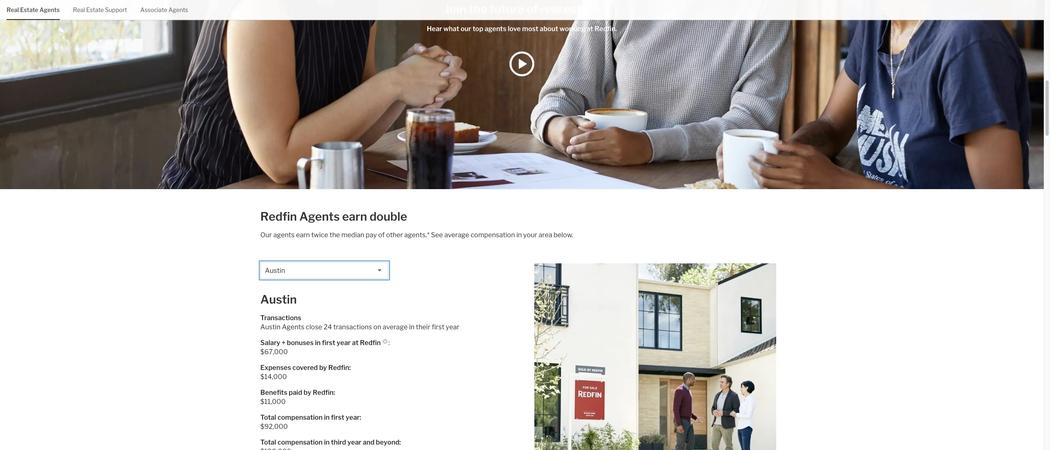 Task type: vqa. For each thing, say whether or not it's contained in the screenshot.
Total compensation in third year and beyond: TOTAL
yes



Task type: locate. For each thing, give the bounding box(es) containing it.
total compensation in first year: $92,000
[[260, 414, 361, 431]]

at down transactions
[[352, 339, 359, 347]]

average
[[444, 231, 469, 239], [383, 323, 408, 331]]

1 vertical spatial by
[[304, 389, 311, 397]]

0 horizontal spatial earn
[[296, 231, 310, 239]]

at left 'redfin.' on the top of the page
[[587, 25, 593, 33]]

earn left twice
[[296, 231, 310, 239]]

their
[[416, 323, 430, 331]]

compensation inside the total compensation in first year: $92,000
[[278, 414, 323, 422]]

real
[[7, 6, 19, 13], [73, 6, 85, 13]]

real estate agents link
[[7, 0, 60, 19]]

real for real estate support
[[73, 6, 85, 13]]

2 total from the top
[[260, 439, 276, 447]]

third
[[331, 439, 346, 447]]

1 horizontal spatial agents
[[485, 25, 507, 33]]

agents inside transactions austin agents close 24 transactions on average in their first year
[[282, 323, 304, 331]]

of right pay
[[378, 231, 385, 239]]

0 vertical spatial redfin:
[[328, 364, 351, 372]]

0 horizontal spatial estate
[[20, 6, 38, 13]]

redfin up our
[[260, 210, 297, 224]]

:
[[389, 339, 390, 347]]

in up total compensation in third year and beyond:
[[324, 414, 330, 422]]

0 horizontal spatial agents
[[273, 231, 295, 239]]

agents
[[485, 25, 507, 33], [273, 231, 295, 239]]

agents right our
[[273, 231, 295, 239]]

redfin: inside benefits paid by redfin: $11,000
[[313, 389, 335, 397]]

redfin agents earn double
[[260, 210, 407, 224]]

beyond:
[[376, 439, 401, 447]]

1 vertical spatial compensation
[[278, 414, 323, 422]]

redfin: inside "expenses covered by redfin: $14,000"
[[328, 364, 351, 372]]

first right their
[[432, 323, 445, 331]]

of
[[527, 2, 538, 16], [378, 231, 385, 239]]

by right paid
[[304, 389, 311, 397]]

see
[[431, 231, 443, 239]]

0 vertical spatial total
[[260, 414, 276, 422]]

join
[[445, 2, 467, 16]]

0 horizontal spatial the
[[330, 231, 340, 239]]

bonuses
[[287, 339, 314, 347]]

future
[[490, 2, 524, 16]]

redfin: down : $67,000
[[328, 364, 351, 372]]

1 real from the left
[[7, 6, 19, 13]]

first down 24
[[322, 339, 335, 347]]

support
[[105, 6, 127, 13]]

first
[[432, 323, 445, 331], [322, 339, 335, 347], [331, 414, 344, 422]]

in left their
[[409, 323, 415, 331]]

close
[[306, 323, 322, 331]]

estate
[[564, 2, 600, 16]]

real for real estate agents
[[7, 6, 19, 13]]

top
[[473, 25, 483, 33]]

1 vertical spatial average
[[383, 323, 408, 331]]

2 vertical spatial compensation
[[278, 439, 323, 447]]

redfin
[[260, 210, 297, 224], [360, 339, 381, 347]]

redfin: for benefits paid by redfin: $11,000
[[313, 389, 335, 397]]

median
[[341, 231, 364, 239]]

1 horizontal spatial estate
[[86, 6, 104, 13]]

salary + bonuses in first year at redfin
[[260, 339, 381, 347]]

year down transactions
[[337, 339, 351, 347]]

year right their
[[446, 323, 460, 331]]

0 horizontal spatial of
[[378, 231, 385, 239]]

our agents earn twice the median pay of other agents.* see average compensation in your area below.
[[260, 231, 573, 239]]

redfin left disclaimer image
[[360, 339, 381, 347]]

pay
[[366, 231, 377, 239]]

most
[[522, 25, 539, 33]]

by inside "expenses covered by redfin: $14,000"
[[319, 364, 327, 372]]

1 horizontal spatial redfin
[[360, 339, 381, 347]]

average right the see
[[444, 231, 469, 239]]

working
[[560, 25, 586, 33]]

area
[[539, 231, 552, 239]]

transactions austin agents close 24 transactions on average in their first year
[[260, 314, 460, 331]]

1 horizontal spatial of
[[527, 2, 538, 16]]

in inside the total compensation in first year: $92,000
[[324, 414, 330, 422]]

i'm a broken image (wow, deep) image
[[535, 263, 776, 450]]

0 vertical spatial year
[[446, 323, 460, 331]]

estate
[[20, 6, 38, 13], [86, 6, 104, 13]]

2 vertical spatial austin
[[260, 323, 281, 331]]

earn
[[342, 210, 367, 224], [296, 231, 310, 239]]

double
[[370, 210, 407, 224]]

total for total compensation in first year: $92,000
[[260, 414, 276, 422]]

austin up the transactions
[[260, 293, 297, 307]]

0 vertical spatial by
[[319, 364, 327, 372]]

redfin:
[[328, 364, 351, 372], [313, 389, 335, 397]]

austin
[[265, 267, 285, 275], [260, 293, 297, 307], [260, 323, 281, 331]]

total
[[260, 414, 276, 422], [260, 439, 276, 447]]

by inside benefits paid by redfin: $11,000
[[304, 389, 311, 397]]

the
[[469, 2, 487, 16], [330, 231, 340, 239]]

: $67,000
[[260, 339, 390, 356]]

compensation down the total compensation in first year: $92,000
[[278, 439, 323, 447]]

the up 'top'
[[469, 2, 487, 16]]

1 horizontal spatial at
[[587, 25, 593, 33]]

total up $92,000
[[260, 414, 276, 422]]

by
[[319, 364, 327, 372], [304, 389, 311, 397]]

year:
[[346, 414, 361, 422]]

1 estate from the left
[[20, 6, 38, 13]]

the right twice
[[330, 231, 340, 239]]

1 horizontal spatial by
[[319, 364, 327, 372]]

hear
[[427, 25, 442, 33]]

and
[[363, 439, 375, 447]]

by for paid
[[304, 389, 311, 397]]

0 vertical spatial agents
[[485, 25, 507, 33]]

2 estate from the left
[[86, 6, 104, 13]]

0 vertical spatial at
[[587, 25, 593, 33]]

0 vertical spatial average
[[444, 231, 469, 239]]

compensation left your
[[471, 231, 515, 239]]

first left "year:"
[[331, 414, 344, 422]]

1 vertical spatial redfin:
[[313, 389, 335, 397]]

in left your
[[517, 231, 522, 239]]

total down $92,000
[[260, 439, 276, 447]]

total inside the total compensation in first year: $92,000
[[260, 414, 276, 422]]

1 total from the top
[[260, 414, 276, 422]]

1 vertical spatial earn
[[296, 231, 310, 239]]

0 horizontal spatial by
[[304, 389, 311, 397]]

agents
[[40, 6, 60, 13], [169, 6, 188, 13], [299, 210, 340, 224], [282, 323, 304, 331]]

1 horizontal spatial the
[[469, 2, 487, 16]]

first inside the total compensation in first year: $92,000
[[331, 414, 344, 422]]

by for covered
[[319, 364, 327, 372]]

2 vertical spatial first
[[331, 414, 344, 422]]

1 vertical spatial at
[[352, 339, 359, 347]]

$11,000
[[260, 398, 286, 406]]

1 horizontal spatial earn
[[342, 210, 367, 224]]

0 vertical spatial redfin
[[260, 210, 297, 224]]

total for total compensation in third year and beyond:
[[260, 439, 276, 447]]

0 vertical spatial first
[[432, 323, 445, 331]]

austin down our
[[265, 267, 285, 275]]

compensation down benefits paid by redfin: $11,000
[[278, 414, 323, 422]]

austin down the transactions
[[260, 323, 281, 331]]

by right covered on the left bottom of page
[[319, 364, 327, 372]]

earn up median at the left bottom of page
[[342, 210, 367, 224]]

0 horizontal spatial average
[[383, 323, 408, 331]]

2 vertical spatial year
[[348, 439, 362, 447]]

love
[[508, 25, 521, 33]]

year left 'and'
[[348, 439, 362, 447]]

0 horizontal spatial real
[[7, 6, 19, 13]]

redfin: down "expenses covered by redfin: $14,000"
[[313, 389, 335, 397]]

0 vertical spatial earn
[[342, 210, 367, 224]]

compensation
[[471, 231, 515, 239], [278, 414, 323, 422], [278, 439, 323, 447]]

1 horizontal spatial real
[[73, 6, 85, 13]]

benefits paid by redfin: $11,000
[[260, 389, 335, 406]]

year
[[446, 323, 460, 331], [337, 339, 351, 347], [348, 439, 362, 447]]

2 real from the left
[[73, 6, 85, 13]]

at
[[587, 25, 593, 33], [352, 339, 359, 347]]

our
[[461, 25, 471, 33]]

1 vertical spatial total
[[260, 439, 276, 447]]

agents right 'top'
[[485, 25, 507, 33]]

average up :
[[383, 323, 408, 331]]

of left real
[[527, 2, 538, 16]]

in
[[517, 231, 522, 239], [409, 323, 415, 331], [315, 339, 321, 347], [324, 414, 330, 422], [324, 439, 330, 447]]



Task type: describe. For each thing, give the bounding box(es) containing it.
0 horizontal spatial at
[[352, 339, 359, 347]]

earn for double
[[342, 210, 367, 224]]

redfin.
[[595, 25, 617, 33]]

hear what our top agents love most about working at redfin.
[[427, 25, 617, 33]]

covered
[[293, 364, 318, 372]]

estate for agents
[[20, 6, 38, 13]]

agents.*
[[404, 231, 430, 239]]

$67,000
[[260, 348, 288, 356]]

redfin: for expenses covered by redfin: $14,000
[[328, 364, 351, 372]]

0 vertical spatial the
[[469, 2, 487, 16]]

1 vertical spatial agents
[[273, 231, 295, 239]]

real estate support
[[73, 6, 127, 13]]

what
[[444, 25, 459, 33]]

$14,000
[[260, 373, 287, 381]]

expenses covered by redfin: $14,000
[[260, 364, 351, 381]]

expenses
[[260, 364, 291, 372]]

+
[[282, 339, 286, 347]]

about
[[540, 25, 558, 33]]

$92,000
[[260, 423, 288, 431]]

in down close
[[315, 339, 321, 347]]

disclaimer image
[[383, 339, 388, 344]]

benefits
[[260, 389, 287, 397]]

earn for twice
[[296, 231, 310, 239]]

join the future of real estate
[[445, 2, 600, 16]]

in inside transactions austin agents close 24 transactions on average in their first year
[[409, 323, 415, 331]]

real
[[541, 2, 561, 16]]

below.
[[554, 231, 573, 239]]

associate agents
[[140, 6, 188, 13]]

associate agents link
[[140, 0, 188, 19]]

in left third
[[324, 439, 330, 447]]

transactions
[[260, 314, 301, 322]]

associate
[[140, 6, 167, 13]]

twice
[[311, 231, 328, 239]]

1 vertical spatial austin
[[260, 293, 297, 307]]

1 vertical spatial the
[[330, 231, 340, 239]]

real estate agents
[[7, 6, 60, 13]]

1 vertical spatial first
[[322, 339, 335, 347]]

your
[[523, 231, 537, 239]]

paid
[[289, 389, 302, 397]]

1 vertical spatial year
[[337, 339, 351, 347]]

compensation for total compensation in first year: $92,000
[[278, 414, 323, 422]]

other
[[386, 231, 403, 239]]

on
[[374, 323, 381, 331]]

0 vertical spatial compensation
[[471, 231, 515, 239]]

transactions
[[333, 323, 372, 331]]

salary
[[260, 339, 280, 347]]

first inside transactions austin agents close 24 transactions on average in their first year
[[432, 323, 445, 331]]

1 horizontal spatial average
[[444, 231, 469, 239]]

1 vertical spatial redfin
[[360, 339, 381, 347]]

average inside transactions austin agents close 24 transactions on average in their first year
[[383, 323, 408, 331]]

estate for support
[[86, 6, 104, 13]]

0 vertical spatial of
[[527, 2, 538, 16]]

austin inside transactions austin agents close 24 transactions on average in their first year
[[260, 323, 281, 331]]

total compensation in third year and beyond:
[[260, 439, 401, 447]]

0 vertical spatial austin
[[265, 267, 285, 275]]

year inside transactions austin agents close 24 transactions on average in their first year
[[446, 323, 460, 331]]

our
[[260, 231, 272, 239]]

compensation for total compensation in third year and beyond:
[[278, 439, 323, 447]]

24
[[324, 323, 332, 331]]

0 horizontal spatial redfin
[[260, 210, 297, 224]]

real estate support link
[[73, 0, 127, 19]]

1 vertical spatial of
[[378, 231, 385, 239]]



